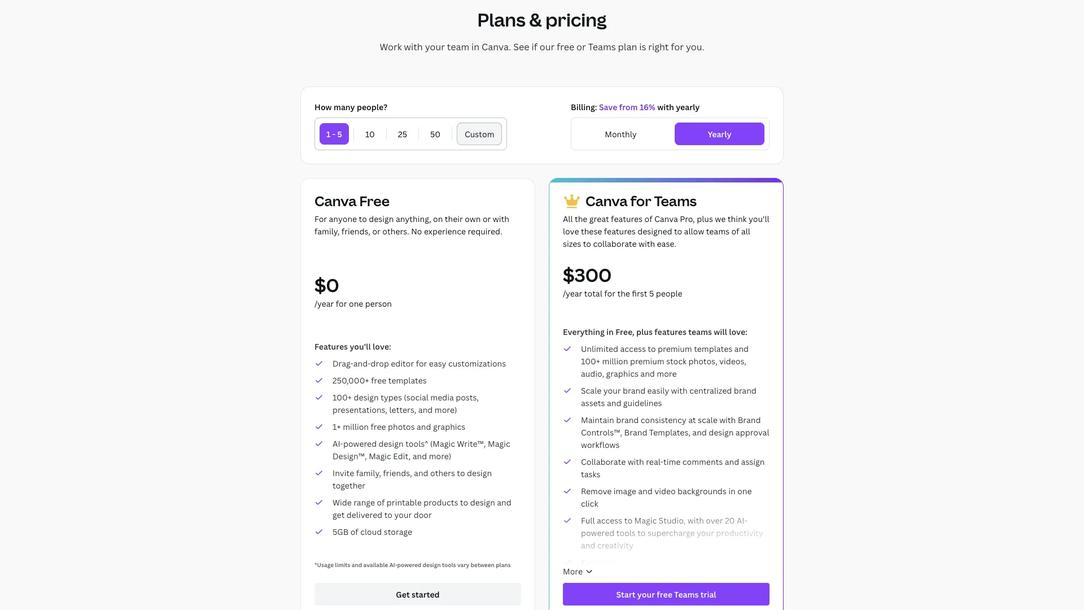 Task type: locate. For each thing, give the bounding box(es) containing it.
right
[[649, 41, 669, 53]]

free
[[557, 41, 575, 53]]

if
[[532, 41, 538, 53]]

work
[[380, 41, 402, 53]]

&
[[529, 8, 542, 32]]

you.
[[686, 41, 705, 53]]

your
[[425, 41, 445, 53]]

plans & pricing
[[478, 8, 607, 32]]

is
[[640, 41, 646, 53]]

for
[[671, 41, 684, 53]]

canva.
[[482, 41, 511, 53]]

teams
[[588, 41, 616, 53]]

in
[[472, 41, 480, 53]]



Task type: describe. For each thing, give the bounding box(es) containing it.
team
[[447, 41, 470, 53]]

or
[[577, 41, 586, 53]]

our
[[540, 41, 555, 53]]

with
[[404, 41, 423, 53]]

see
[[514, 41, 530, 53]]

plan
[[618, 41, 637, 53]]

pricing
[[546, 8, 607, 32]]

work with your team in canva. see if our free or teams plan is right for you.
[[380, 41, 705, 53]]

plans
[[478, 8, 526, 32]]



Task type: vqa. For each thing, say whether or not it's contained in the screenshot.
in
yes



